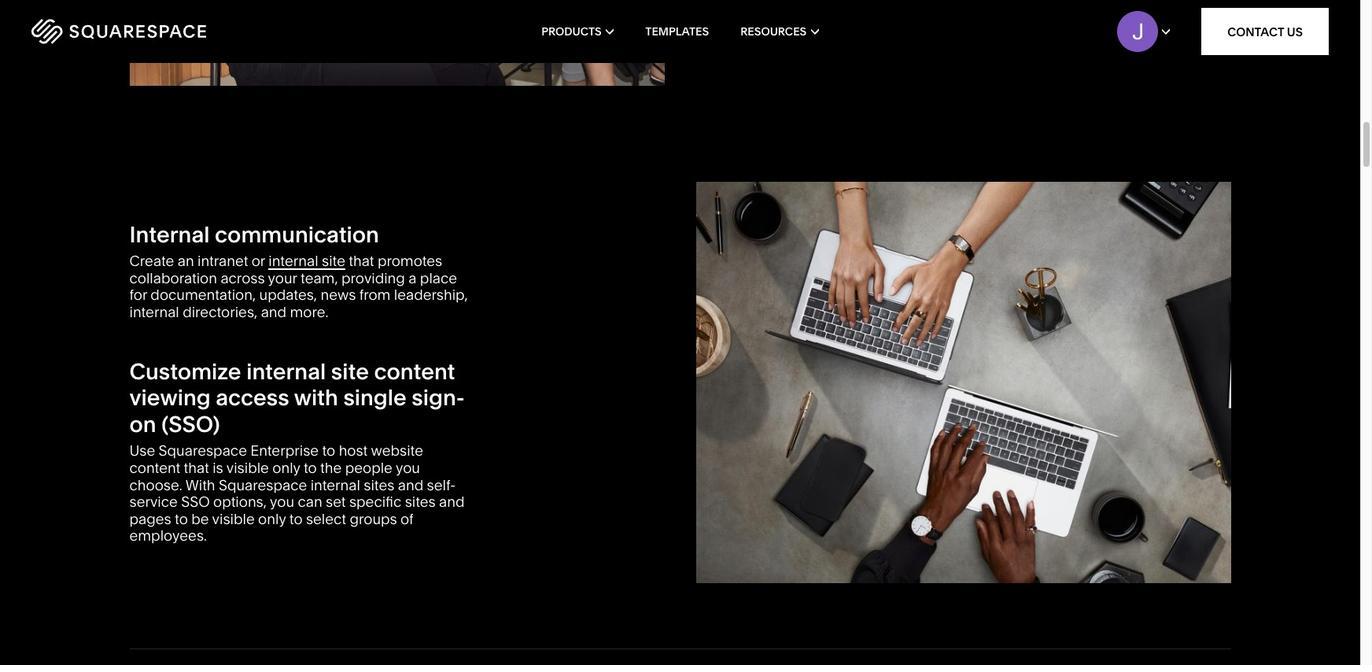 Task type: vqa. For each thing, say whether or not it's contained in the screenshot.
sign- in the left bottom of the page
yes



Task type: describe. For each thing, give the bounding box(es) containing it.
to left be at the left bottom of page
[[175, 510, 188, 528]]

0 vertical spatial visible
[[227, 459, 269, 477]]

more.
[[290, 303, 329, 321]]

viewing
[[129, 384, 211, 411]]

1 horizontal spatial and
[[398, 476, 424, 494]]

sso
[[181, 493, 210, 511]]

site inside customize internal site content viewing access with single sign- on (sso) use squarespace enterprise to host website content that is visible only to the people you choose. with squarespace internal sites and self- service sso options, you can set specific sites and pages to be visible only to select groups of employees.
[[331, 358, 369, 385]]

single
[[343, 384, 407, 411]]

your
[[268, 269, 297, 287]]

0 horizontal spatial content
[[129, 459, 180, 477]]

contact us
[[1228, 24, 1303, 39]]

leadership,
[[394, 286, 468, 304]]

specific
[[349, 493, 402, 511]]

internal down more.
[[246, 358, 326, 385]]

self-
[[427, 476, 456, 494]]

internal inside that promotes collaboration across your team, providing a place for documentation, updates, news from leadership, internal directories, and more.
[[129, 303, 179, 321]]

place
[[420, 269, 457, 287]]

be
[[191, 510, 209, 528]]

communication
[[215, 221, 379, 248]]

contact
[[1228, 24, 1285, 39]]

or
[[252, 252, 265, 270]]

providing
[[342, 269, 405, 287]]

enterprise
[[251, 442, 319, 460]]

2 horizontal spatial and
[[439, 493, 465, 511]]

with
[[294, 384, 338, 411]]

sign-
[[412, 384, 465, 411]]

customize
[[129, 358, 241, 385]]

squarespace logo image
[[31, 19, 206, 44]]

create an intranet or internal site
[[129, 252, 345, 270]]

1 vertical spatial you
[[270, 493, 294, 511]]

host
[[339, 442, 368, 460]]

internal up select
[[311, 476, 360, 494]]

templates link
[[646, 0, 709, 63]]

0 vertical spatial only
[[273, 459, 300, 477]]

with
[[185, 476, 215, 494]]

service
[[129, 493, 178, 511]]

resources
[[741, 24, 807, 39]]

across
[[221, 269, 265, 287]]

internal
[[129, 221, 210, 248]]

updates,
[[259, 286, 317, 304]]

templates
[[646, 24, 709, 39]]

pages
[[129, 510, 171, 528]]

choose.
[[129, 476, 182, 494]]

for
[[129, 286, 147, 304]]

team,
[[301, 269, 338, 287]]

contact us link
[[1202, 8, 1329, 55]]

from
[[360, 286, 391, 304]]

select
[[306, 510, 346, 528]]

0 vertical spatial you
[[396, 459, 420, 477]]

that inside customize internal site content viewing access with single sign- on (sso) use squarespace enterprise to host website content that is visible only to the people you choose. with squarespace internal sites and self- service sso options, you can set specific sites and pages to be visible only to select groups of employees.
[[184, 459, 209, 477]]

squarespace logo link
[[31, 19, 291, 44]]

people
[[345, 459, 393, 477]]

use
[[129, 442, 155, 460]]



Task type: locate. For each thing, give the bounding box(es) containing it.
to left "the" at the left bottom of page
[[304, 459, 317, 477]]

and right of
[[439, 493, 465, 511]]

you
[[396, 459, 420, 477], [270, 493, 294, 511]]

squarespace down (sso)
[[159, 442, 247, 460]]

and down your
[[261, 303, 287, 321]]

a
[[409, 269, 417, 287]]

and inside that promotes collaboration across your team, providing a place for documentation, updates, news from leadership, internal directories, and more.
[[261, 303, 287, 321]]

visible
[[227, 459, 269, 477], [212, 510, 255, 528]]

squarespace down enterprise
[[219, 476, 307, 494]]

to
[[322, 442, 335, 460], [304, 459, 317, 477], [175, 510, 188, 528], [289, 510, 303, 528]]

documentation,
[[151, 286, 256, 304]]

set
[[326, 493, 346, 511]]

intranet
[[198, 252, 248, 270]]

products button
[[542, 0, 614, 63]]

customize internal site content viewing access with single sign- on (sso) use squarespace enterprise to host website content that is visible only to the people you choose. with squarespace internal sites and self- service sso options, you can set specific sites and pages to be visible only to select groups of employees.
[[129, 358, 465, 545]]

access
[[216, 384, 289, 411]]

content down leadership,
[[374, 358, 455, 385]]

employees.
[[129, 527, 207, 545]]

(sso)
[[162, 411, 220, 437]]

you left can
[[270, 493, 294, 511]]

0 horizontal spatial that
[[184, 459, 209, 477]]

1 vertical spatial only
[[258, 510, 286, 528]]

1 vertical spatial visible
[[212, 510, 255, 528]]

internal site link
[[269, 252, 345, 270]]

content up service
[[129, 459, 180, 477]]

0 horizontal spatial and
[[261, 303, 287, 321]]

internal communication
[[129, 221, 379, 248]]

1 vertical spatial squarespace
[[219, 476, 307, 494]]

0 horizontal spatial you
[[270, 493, 294, 511]]

that promotes collaboration across your team, providing a place for documentation, updates, news from leadership, internal directories, and more.
[[129, 252, 468, 321]]

website
[[371, 442, 423, 460]]

1 vertical spatial that
[[184, 459, 209, 477]]

that left is
[[184, 459, 209, 477]]

1 horizontal spatial that
[[349, 252, 374, 270]]

can
[[298, 493, 322, 511]]

on
[[129, 411, 156, 437]]

site
[[322, 252, 345, 270], [331, 358, 369, 385]]

visible right be at the left bottom of page
[[212, 510, 255, 528]]

us
[[1288, 24, 1303, 39]]

site down news
[[331, 358, 369, 385]]

that
[[349, 252, 374, 270], [184, 459, 209, 477]]

promotes
[[378, 252, 442, 270]]

is
[[213, 459, 223, 477]]

0 vertical spatial that
[[349, 252, 374, 270]]

sites up groups
[[364, 476, 395, 494]]

1 horizontal spatial sites
[[405, 493, 436, 511]]

an
[[178, 252, 194, 270]]

to left "host"
[[322, 442, 335, 460]]

create
[[129, 252, 174, 270]]

and
[[261, 303, 287, 321], [398, 476, 424, 494], [439, 493, 465, 511]]

products
[[542, 24, 602, 39]]

0 horizontal spatial sites
[[364, 476, 395, 494]]

groups
[[350, 510, 397, 528]]

internal down communication at the top of page
[[269, 252, 318, 270]]

internal down collaboration
[[129, 303, 179, 321]]

news
[[321, 286, 356, 304]]

only left can
[[258, 510, 286, 528]]

the
[[320, 459, 342, 477]]

resources button
[[741, 0, 819, 63]]

that up "from"
[[349, 252, 374, 270]]

internal
[[269, 252, 318, 270], [129, 303, 179, 321], [246, 358, 326, 385], [311, 476, 360, 494]]

options,
[[213, 493, 267, 511]]

0 vertical spatial site
[[322, 252, 345, 270]]

1 horizontal spatial content
[[374, 358, 455, 385]]

directories,
[[183, 303, 258, 321]]

sites
[[364, 476, 395, 494], [405, 493, 436, 511]]

1 horizontal spatial you
[[396, 459, 420, 477]]

only up can
[[273, 459, 300, 477]]

and left self-
[[398, 476, 424, 494]]

sites right specific
[[405, 493, 436, 511]]

only
[[273, 459, 300, 477], [258, 510, 286, 528]]

0 vertical spatial content
[[374, 358, 455, 385]]

of
[[401, 510, 414, 528]]

squarespace
[[159, 442, 247, 460], [219, 476, 307, 494]]

1 vertical spatial site
[[331, 358, 369, 385]]

visible right is
[[227, 459, 269, 477]]

site up news
[[322, 252, 345, 270]]

you left self-
[[396, 459, 420, 477]]

to left select
[[289, 510, 303, 528]]

content
[[374, 358, 455, 385], [129, 459, 180, 477]]

0 vertical spatial squarespace
[[159, 442, 247, 460]]

collaboration
[[129, 269, 217, 287]]

1 vertical spatial content
[[129, 459, 180, 477]]

that inside that promotes collaboration across your team, providing a place for documentation, updates, news from leadership, internal directories, and more.
[[349, 252, 374, 270]]



